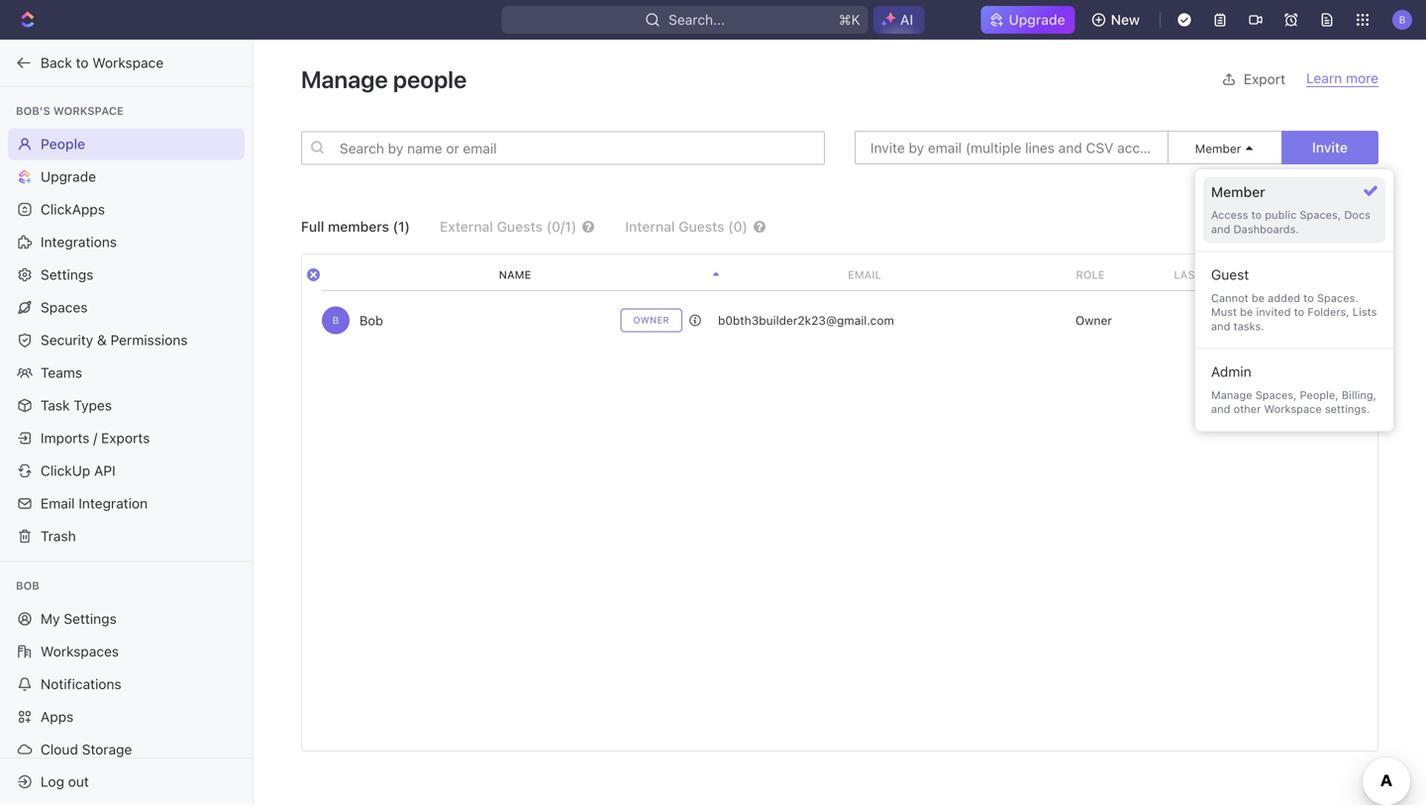 Task type: vqa. For each thing, say whether or not it's contained in the screenshot.
Checked icon
yes



Task type: locate. For each thing, give the bounding box(es) containing it.
0 vertical spatial spaces,
[[1300, 209, 1341, 221]]

manage left people
[[301, 65, 388, 93]]

0 vertical spatial settings
[[41, 266, 93, 283]]

apps
[[41, 709, 74, 725]]

upgrade link up clickapps link
[[8, 161, 245, 193]]

2 vertical spatial and
[[1211, 403, 1230, 415]]

to inside button
[[76, 54, 89, 71]]

full members (1)
[[301, 218, 410, 235]]

0 horizontal spatial manage
[[301, 65, 388, 93]]

workspace down people, on the right top
[[1264, 403, 1322, 415]]

manage up other
[[1211, 388, 1252, 401]]

to inside 'access to public spaces, docs and dashboards.'
[[1251, 209, 1262, 221]]

email integration link
[[8, 488, 245, 519]]

0 vertical spatial upgrade
[[1009, 11, 1065, 28]]

to up folders,
[[1304, 291, 1314, 304]]

to right back
[[76, 54, 89, 71]]

email
[[41, 495, 75, 511]]

guest
[[1343, 218, 1379, 235]]

and inside 'access to public spaces, docs and dashboards.'
[[1211, 223, 1230, 236]]

spaces.
[[1317, 291, 1358, 304]]

member button
[[1195, 142, 1255, 155]]

integration
[[79, 495, 148, 511]]

upgrade
[[1009, 11, 1065, 28], [41, 168, 96, 185]]

upgrade link left new button
[[981, 6, 1075, 34]]

and down must
[[1211, 320, 1230, 333]]

full
[[301, 218, 324, 235]]

2 and from the top
[[1211, 320, 1230, 333]]

upgrade up clickapps
[[41, 168, 96, 185]]

folders,
[[1308, 306, 1349, 318]]

be up invited
[[1252, 291, 1265, 304]]

spaces, inside admin manage spaces, people, billing, and other workspace settings.
[[1255, 388, 1297, 401]]

b0bth3builder2k23@gmail.com
[[718, 313, 894, 327]]

and for access
[[1211, 223, 1230, 236]]

0 vertical spatial member
[[1195, 142, 1241, 155]]

1 horizontal spatial workspace
[[1264, 403, 1322, 415]]

spaces link
[[8, 292, 245, 323]]

checked element
[[1364, 184, 1378, 198]]

1 vertical spatial manage
[[1211, 388, 1252, 401]]

be
[[1252, 291, 1265, 304], [1240, 306, 1253, 318]]

1 horizontal spatial spaces,
[[1300, 209, 1341, 221]]

Invite by email (multiple lines and CSV accepted) text field
[[855, 131, 1169, 164]]

permissions
[[110, 332, 188, 348]]

checked image
[[1364, 184, 1378, 198]]

spaces,
[[1300, 209, 1341, 221], [1255, 388, 1297, 401]]

security & permissions link
[[8, 324, 245, 356]]

member
[[1195, 142, 1241, 155], [1211, 184, 1265, 200]]

clickapps link
[[8, 194, 245, 225]]

more
[[1346, 70, 1379, 86]]

workspace right back
[[92, 54, 164, 71]]

api
[[94, 462, 116, 479]]

settings up workspaces
[[64, 611, 117, 627]]

1 vertical spatial member
[[1211, 184, 1265, 200]]

and
[[1211, 223, 1230, 236], [1211, 320, 1230, 333], [1211, 403, 1230, 415]]

to up dashboards.
[[1251, 209, 1262, 221]]

must
[[1211, 306, 1237, 318]]

to for public
[[1251, 209, 1262, 221]]

tasks.
[[1234, 320, 1264, 333]]

task types link
[[8, 390, 245, 421]]

settings.
[[1325, 403, 1370, 415]]

people link
[[8, 128, 245, 160]]

and left other
[[1211, 403, 1230, 415]]

1 vertical spatial workspace
[[1264, 403, 1322, 415]]

1 horizontal spatial upgrade
[[1009, 11, 1065, 28]]

be up tasks.
[[1240, 306, 1253, 318]]

0 vertical spatial and
[[1211, 223, 1230, 236]]

and inside admin manage spaces, people, billing, and other workspace settings.
[[1211, 403, 1230, 415]]

to for workspace
[[76, 54, 89, 71]]

billing,
[[1342, 388, 1377, 401]]

1 vertical spatial upgrade
[[41, 168, 96, 185]]

integrations
[[41, 234, 117, 250]]

cloud storage link
[[8, 734, 245, 766]]

1 horizontal spatial upgrade link
[[981, 6, 1075, 34]]

to
[[76, 54, 89, 71], [1251, 209, 1262, 221], [1277, 218, 1290, 235], [1304, 291, 1314, 304], [1294, 306, 1304, 318]]

learn
[[1306, 70, 1342, 86]]

⌘k
[[839, 11, 861, 28]]

trash
[[41, 528, 76, 544]]

1 and from the top
[[1211, 223, 1230, 236]]

1 horizontal spatial manage
[[1211, 388, 1252, 401]]

manage people
[[301, 65, 467, 93]]

settings up 'spaces'
[[41, 266, 93, 283]]

manage inside admin manage spaces, people, billing, and other workspace settings.
[[1211, 388, 1252, 401]]

0 horizontal spatial upgrade
[[41, 168, 96, 185]]

1 vertical spatial spaces,
[[1255, 388, 1297, 401]]

invite
[[1293, 218, 1328, 235]]

upgrade link
[[981, 6, 1075, 34], [8, 161, 245, 193]]

log out
[[41, 773, 89, 790]]

imports
[[41, 430, 90, 446]]

a
[[1331, 218, 1339, 235]]

search...
[[669, 11, 725, 28]]

workspace
[[92, 54, 164, 71], [1264, 403, 1322, 415]]

0 horizontal spatial spaces,
[[1255, 388, 1297, 401]]

workspaces
[[41, 643, 119, 660]]

new
[[1111, 11, 1140, 28]]

0 vertical spatial workspace
[[92, 54, 164, 71]]

upgrade left new button
[[1009, 11, 1065, 28]]

how
[[1245, 218, 1273, 235]]

storage
[[82, 741, 132, 758]]

upgrade for upgrade link to the top
[[1009, 11, 1065, 28]]

members
[[328, 218, 389, 235]]

3 and from the top
[[1211, 403, 1230, 415]]

and down the access
[[1211, 223, 1230, 236]]

0 vertical spatial upgrade link
[[981, 6, 1075, 34]]

0 horizontal spatial workspace
[[92, 54, 164, 71]]

access to public spaces, docs and dashboards.
[[1211, 209, 1371, 236]]

1 vertical spatial upgrade link
[[8, 161, 245, 193]]

1 vertical spatial and
[[1211, 320, 1230, 333]]

types
[[74, 397, 112, 413]]

invite button
[[1281, 131, 1379, 164]]

task
[[41, 397, 70, 413]]

how to invite a guest link
[[1245, 218, 1379, 236]]

to down added
[[1294, 306, 1304, 318]]

workspace inside admin manage spaces, people, billing, and other workspace settings.
[[1264, 403, 1322, 415]]

&
[[97, 332, 107, 348]]

to right how
[[1277, 218, 1290, 235]]

public
[[1265, 209, 1297, 221]]



Task type: describe. For each thing, give the bounding box(es) containing it.
people
[[41, 136, 85, 152]]

workspaces link
[[8, 636, 245, 667]]

0 horizontal spatial upgrade link
[[8, 161, 245, 193]]

my
[[41, 611, 60, 627]]

access
[[1211, 209, 1248, 221]]

1 vertical spatial settings
[[64, 611, 117, 627]]

dashboards.
[[1234, 223, 1299, 236]]

docs
[[1344, 209, 1371, 221]]

apps link
[[8, 701, 245, 733]]

and for admin
[[1211, 403, 1230, 415]]

out
[[68, 773, 89, 790]]

people
[[393, 65, 467, 93]]

b
[[332, 314, 339, 326]]

guest cannot be added to spaces. must be invited to folders, lists and tasks.
[[1211, 267, 1377, 333]]

clickup
[[41, 462, 90, 479]]

email integration
[[41, 495, 148, 511]]

notifications link
[[8, 668, 245, 700]]

notifications
[[41, 676, 121, 692]]

security & permissions
[[41, 332, 188, 348]]

owner
[[633, 315, 669, 325]]

invite
[[1312, 139, 1348, 155]]

bob
[[359, 313, 383, 328]]

to for invite
[[1277, 218, 1290, 235]]

new button
[[1083, 4, 1152, 36]]

imports / exports
[[41, 430, 150, 446]]

teams link
[[8, 357, 245, 389]]

other
[[1234, 403, 1261, 415]]

clickup api
[[41, 462, 116, 479]]

learn more
[[1306, 70, 1379, 86]]

cannot
[[1211, 291, 1248, 304]]

invited
[[1256, 306, 1291, 318]]

cloud
[[41, 741, 78, 758]]

0 vertical spatial manage
[[301, 65, 388, 93]]

full members (1) button
[[301, 218, 410, 235]]

clickup api link
[[8, 455, 245, 487]]

teams
[[41, 364, 82, 381]]

my settings link
[[8, 603, 245, 635]]

how to invite a guest
[[1245, 218, 1379, 235]]

0 vertical spatial be
[[1252, 291, 1265, 304]]

task types
[[41, 397, 112, 413]]

my settings
[[41, 611, 117, 627]]

clickapps
[[41, 201, 105, 217]]

added
[[1268, 291, 1300, 304]]

settings link
[[8, 259, 245, 291]]

exports
[[101, 430, 150, 446]]

admin
[[1211, 364, 1251, 380]]

and inside guest cannot be added to spaces. must be invited to folders, lists and tasks.
[[1211, 320, 1230, 333]]

lists
[[1353, 306, 1377, 318]]

trash link
[[8, 520, 245, 552]]

/
[[93, 430, 97, 446]]

back to workspace button
[[8, 47, 235, 79]]

workspace inside back to workspace button
[[92, 54, 164, 71]]

Search by name or email text field
[[301, 131, 825, 165]]

(1)
[[393, 218, 410, 235]]

1 vertical spatial be
[[1240, 306, 1253, 318]]

name
[[499, 268, 531, 281]]

integrations link
[[8, 226, 245, 258]]

back
[[41, 54, 72, 71]]

security
[[41, 332, 93, 348]]

guest
[[1211, 267, 1249, 283]]

upgrade for left upgrade link
[[41, 168, 96, 185]]

spaces, inside 'access to public spaces, docs and dashboards.'
[[1300, 209, 1341, 221]]

admin manage spaces, people, billing, and other workspace settings.
[[1211, 364, 1377, 415]]

spaces
[[41, 299, 88, 315]]

imports / exports link
[[8, 422, 245, 454]]

back to workspace
[[41, 54, 164, 71]]

log
[[41, 773, 64, 790]]

log out button
[[8, 766, 236, 798]]

cloud storage
[[41, 741, 132, 758]]

people,
[[1300, 388, 1339, 401]]



